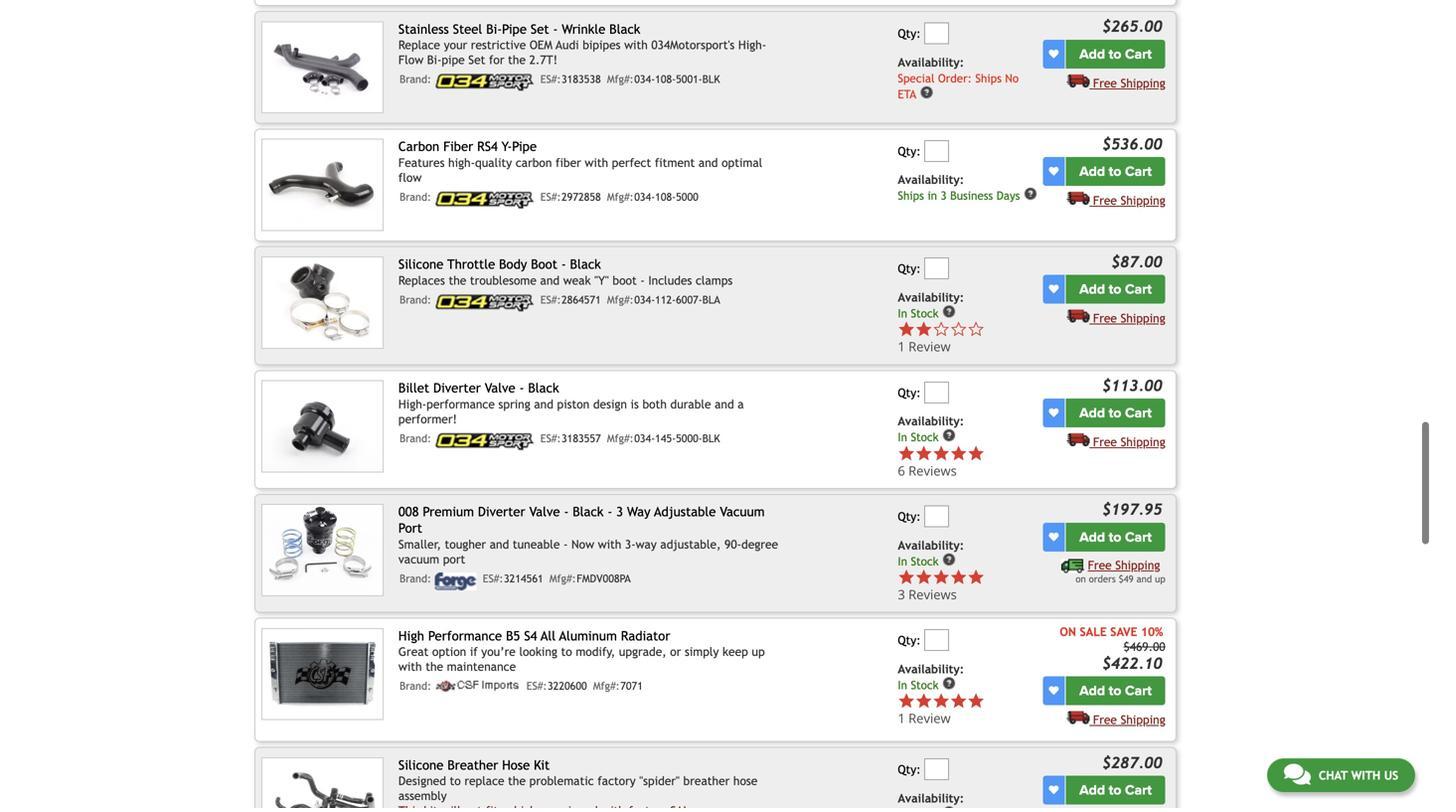 Task type: describe. For each thing, give the bounding box(es) containing it.
$287.00
[[1102, 754, 1163, 772]]

034motorsport's
[[652, 38, 735, 52]]

designed
[[399, 774, 446, 788]]

5000-
[[676, 432, 703, 445]]

the inside high performance b5 s4 all aluminum radiator great option if you're looking to modify, upgrade, or simply keep up with the maintenance
[[426, 660, 443, 674]]

6 add to cart button from the top
[[1066, 676, 1166, 705]]

the inside stainless steel bi-pipe set - wrinkle black replace your restrictive oem audi bipipes with 034motorsport's high- flow bi-pipe set for the 2.7t!
[[508, 53, 526, 67]]

$49
[[1119, 574, 1134, 585]]

with inside carbon fiber rs4 y-pipe features high-quality carbon fiber with perfect fitment and optimal flow
[[585, 156, 608, 170]]

both
[[643, 397, 667, 411]]

add to cart button for $197.95
[[1066, 523, 1166, 552]]

034- for $87.00
[[634, 294, 655, 306]]

free shipping for $265.00
[[1093, 76, 1166, 90]]

a
[[738, 397, 744, 411]]

performance
[[427, 397, 495, 411]]

add to cart for $87.00
[[1080, 281, 1152, 298]]

3 availability: from the top
[[898, 290, 964, 304]]

108- for $536.00
[[655, 191, 676, 203]]

5 free shipping from the top
[[1093, 713, 1166, 727]]

10%
[[1141, 625, 1163, 638]]

and inside free shipping on orders $49 and up
[[1137, 574, 1152, 585]]

shipping for $87.00
[[1121, 311, 1166, 325]]

designed to replace the problematic factory "spider" breather hose assembly
[[399, 774, 758, 803]]

to for $87.00
[[1109, 281, 1122, 298]]

blk for $113.00
[[703, 432, 720, 445]]

6
[[898, 462, 905, 479]]

fiber
[[443, 139, 473, 154]]

to for $287.00
[[1109, 782, 1122, 799]]

"y"
[[595, 273, 609, 287]]

maintenance
[[447, 660, 516, 674]]

free for $536.00
[[1093, 194, 1117, 208]]

silicone for silicone throttle body boot - black replaces the troublesome and weak "y" boot - includes clamps
[[399, 257, 444, 272]]

add to cart for $287.00
[[1080, 782, 1152, 799]]

silicone breather hose kit link
[[399, 757, 550, 773]]

3 inside 3 reviews link
[[898, 585, 905, 603]]

$422.10
[[1102, 654, 1163, 672]]

high performance b5 s4 all aluminum radiator link
[[399, 628, 670, 643]]

free shipping for $87.00
[[1093, 311, 1166, 325]]

boot
[[613, 273, 637, 287]]

carbon
[[516, 156, 552, 170]]

question sign image for 6 reviews
[[943, 429, 956, 443]]

bipipes
[[583, 38, 621, 52]]

add to cart button for $265.00
[[1066, 40, 1166, 68]]

performance
[[428, 628, 502, 643]]

sale
[[1080, 625, 1107, 638]]

6 qty: from the top
[[898, 633, 921, 647]]

special
[[898, 71, 935, 85]]

problematic
[[530, 774, 594, 788]]

for
[[489, 53, 505, 67]]

modify,
[[576, 645, 615, 659]]

mfg#: for $536.00
[[607, 191, 634, 203]]

in
[[928, 189, 937, 203]]

reviews for 6 reviews
[[909, 462, 957, 479]]

3220600
[[548, 680, 587, 693]]

stock for $197.95
[[911, 555, 939, 568]]

is
[[631, 397, 639, 411]]

3 inside 008 premium diverter valve - black - 3 way adjustable vacuum port smaller, tougher and tuneable - now with 3-way adjustable, 90-degree vacuum port
[[616, 504, 623, 520]]

to inside designed to replace the problematic factory "spider" breather hose assembly
[[450, 774, 461, 788]]

review for silicone throttle body boot - black
[[909, 338, 951, 356]]

billet
[[399, 380, 430, 396]]

shipping for $113.00
[[1121, 435, 1166, 449]]

2 1 review link from the top
[[898, 338, 985, 356]]

cart for $113.00
[[1125, 405, 1152, 422]]

6 availability: from the top
[[898, 662, 964, 676]]

the inside designed to replace the problematic factory "spider" breather hose assembly
[[508, 774, 526, 788]]

3214561
[[504, 573, 543, 585]]

and inside carbon fiber rs4 y-pipe features high-quality carbon fiber with perfect fitment and optimal flow
[[699, 156, 718, 170]]

wrinkle
[[562, 21, 606, 37]]

includes
[[648, 273, 692, 287]]

brand: for $197.95
[[400, 573, 431, 585]]

on sale save 10% $469.00 $422.10
[[1060, 625, 1166, 672]]

free inside free shipping on orders $49 and up
[[1088, 558, 1112, 572]]

034- for $113.00
[[634, 432, 655, 445]]

quality
[[475, 156, 512, 170]]

free shipping for $113.00
[[1093, 435, 1166, 449]]

add to cart for $265.00
[[1080, 46, 1152, 62]]

es#: for $87.00
[[541, 294, 561, 306]]

free shipping image for $113.00
[[1067, 433, 1090, 447]]

weak
[[563, 273, 591, 287]]

6007-
[[676, 294, 703, 306]]

availability: in stock for $87.00
[[898, 290, 964, 320]]

mfg#: for $113.00
[[607, 432, 634, 445]]

bla
[[703, 294, 720, 306]]

4 stock from the top
[[911, 678, 939, 692]]

add to wish list image for $536.00
[[1049, 167, 1059, 177]]

stainless
[[399, 21, 449, 37]]

black inside silicone throttle body boot - black replaces the troublesome and weak "y" boot - includes clamps
[[570, 257, 601, 272]]

2 3 reviews link from the top
[[898, 585, 985, 603]]

perfect
[[612, 156, 651, 170]]

days
[[997, 189, 1020, 203]]

es#: 2864571 mfg#: 034-112-6007-bla
[[541, 294, 720, 306]]

black inside stainless steel bi-pipe set - wrinkle black replace your restrictive oem audi bipipes with 034motorsport's high- flow bi-pipe set for the 2.7t!
[[610, 21, 641, 37]]

es#: for $265.00
[[541, 73, 561, 86]]

port
[[443, 552, 466, 566]]

1 review for high performance b5 s4 all aluminum radiator
[[898, 709, 951, 727]]

cart for $265.00
[[1125, 46, 1152, 62]]

all
[[541, 628, 556, 643]]

034motorsport - corporate logo image for $113.00
[[435, 432, 534, 450]]

add to cart button for $287.00
[[1066, 776, 1166, 805]]

silicone breather hose kit
[[399, 757, 550, 773]]

availability: in stock for $197.95
[[898, 538, 964, 568]]

1 empty star image from the left
[[933, 321, 950, 338]]

1 for silicone throttle body boot - black
[[898, 338, 905, 356]]

7071
[[621, 680, 643, 693]]

up inside free shipping on orders $49 and up
[[1155, 574, 1166, 585]]

6 add from the top
[[1080, 682, 1106, 699]]

108- for $265.00
[[655, 73, 676, 86]]

free shipping image for $265.00
[[1067, 73, 1090, 87]]

es#: for $197.95
[[483, 573, 503, 585]]

way
[[636, 537, 657, 551]]

you're
[[481, 645, 516, 659]]

mfg#: for $197.95
[[550, 573, 576, 585]]

tuneable
[[513, 537, 560, 551]]

mfg#: left 7071
[[593, 680, 620, 693]]

valve inside the billet diverter valve - black high-performance spring and piston design is both durable and a performer!
[[485, 380, 516, 396]]

throttle
[[447, 257, 495, 272]]

to down $422.10
[[1109, 682, 1122, 699]]

comments image
[[1284, 762, 1311, 786]]

billet diverter valve - black high-performance spring and piston design is both durable and a performer!
[[399, 380, 744, 426]]

brand: for $113.00
[[400, 432, 431, 445]]

add to cart button for $536.00
[[1066, 157, 1166, 186]]

112-
[[655, 294, 676, 306]]

your
[[444, 38, 467, 52]]

3183557
[[562, 432, 601, 445]]

if
[[470, 645, 478, 659]]

radiator
[[621, 628, 670, 643]]

upgrade,
[[619, 645, 667, 659]]

shipping inside free shipping on orders $49 and up
[[1116, 558, 1161, 572]]

orders
[[1089, 574, 1116, 585]]

option
[[432, 645, 466, 659]]

black inside the billet diverter valve - black high-performance spring and piston design is both durable and a performer!
[[528, 380, 559, 396]]

free shipping image for $87.00
[[1067, 309, 1090, 323]]

cart for $197.95
[[1125, 529, 1152, 546]]

"spider"
[[639, 774, 680, 788]]

design
[[593, 397, 627, 411]]

add to cart button for $113.00
[[1066, 399, 1166, 428]]

qty: for $287.00
[[898, 762, 921, 776]]

shipping for $265.00
[[1121, 76, 1166, 90]]

in for $197.95
[[898, 555, 908, 568]]

great
[[399, 645, 429, 659]]

performer!
[[399, 412, 457, 426]]

to for $197.95
[[1109, 529, 1122, 546]]

valve inside 008 premium diverter valve - black - 3 way adjustable vacuum port smaller, tougher and tuneable - now with 3-way adjustable, 90-degree vacuum port
[[529, 504, 560, 520]]

3 1 review link from the top
[[898, 692, 1040, 727]]

carbon fiber rs4 y-pipe features high-quality carbon fiber with perfect fitment and optimal flow
[[399, 139, 763, 184]]

qty: for $87.00
[[898, 262, 921, 276]]

6 brand: from the top
[[400, 680, 431, 693]]

silicone throttle body boot - black link
[[399, 257, 601, 272]]

eta
[[898, 87, 917, 101]]

free shipping image for $536.00
[[1067, 191, 1090, 205]]

and inside 008 premium diverter valve - black - 3 way adjustable vacuum port smaller, tougher and tuneable - now with 3-way adjustable, 90-degree vacuum port
[[490, 537, 509, 551]]

4 1 review link from the top
[[898, 709, 985, 727]]

1 vertical spatial set
[[469, 53, 485, 67]]

2864571
[[562, 294, 601, 306]]

no
[[1005, 71, 1019, 85]]

3 add to wish list image from the top
[[1049, 686, 1059, 696]]

add to wish list image for $197.95
[[1049, 532, 1059, 542]]

free for $87.00
[[1093, 311, 1117, 325]]

assembly
[[399, 789, 447, 803]]

qty: for $197.95
[[898, 509, 921, 523]]

rs4
[[477, 139, 498, 154]]

with inside high performance b5 s4 all aluminum radiator great option if you're looking to modify, upgrade, or simply keep up with the maintenance
[[399, 660, 422, 674]]

0 vertical spatial question sign image
[[1024, 187, 1038, 201]]

clamps
[[696, 273, 733, 287]]

free shipping on orders $49 and up
[[1076, 558, 1166, 585]]

and inside silicone throttle body boot - black replaces the troublesome and weak "y" boot - includes clamps
[[540, 273, 560, 287]]

to inside high performance b5 s4 all aluminum radiator great option if you're looking to modify, upgrade, or simply keep up with the maintenance
[[561, 645, 572, 659]]

1 review for silicone throttle body boot - black
[[898, 338, 951, 356]]

order:
[[938, 71, 972, 85]]

3-
[[625, 537, 636, 551]]

breather
[[683, 774, 730, 788]]

1 3 reviews link from the top
[[898, 569, 1040, 603]]

es#: for $113.00
[[541, 432, 561, 445]]

es#: 2972858 mfg#: 034-108-5000
[[541, 191, 699, 203]]

es#3220600 - 7071 - high performance b5 s4 all aluminum radiator  - great option if youre looking to modify, upgrade, or simply keep up with the maintenance - csf - audi image
[[261, 628, 384, 720]]

2 empty star image from the left
[[968, 321, 985, 338]]

chat with us link
[[1267, 758, 1416, 792]]

stainless steel bi-pipe set - wrinkle black link
[[399, 21, 641, 37]]

shipping for $536.00
[[1121, 194, 1166, 208]]

add to wish list image for $113.00
[[1049, 408, 1059, 418]]

black inside 008 premium diverter valve - black - 3 way adjustable vacuum port smaller, tougher and tuneable - now with 3-way adjustable, 90-degree vacuum port
[[573, 504, 604, 520]]

features
[[399, 156, 445, 170]]

adjustable,
[[660, 537, 721, 551]]

qty: for $265.00
[[898, 26, 921, 40]]

add to wish list image for $287.00
[[1049, 785, 1059, 795]]

add to wish list image for $265.00
[[1049, 49, 1059, 59]]

up inside high performance b5 s4 all aluminum radiator great option if you're looking to modify, upgrade, or simply keep up with the maintenance
[[752, 645, 765, 659]]

3 inside availability: ships in 3 business days
[[941, 189, 947, 203]]

vacuum
[[399, 552, 440, 566]]

- inside the billet diverter valve - black high-performance spring and piston design is both durable and a performer!
[[520, 380, 524, 396]]

pipe
[[442, 53, 465, 67]]



Task type: vqa. For each thing, say whether or not it's contained in the screenshot.
product inside this product is sourced from a local supplier and will usually ship within the time frame shown, meaning that your order would not ship from our location until those products are received within the given timeframe. this is not to be confused with the transit time from our warehouse to your location from the time the order was placed.
no



Task type: locate. For each thing, give the bounding box(es) containing it.
mfg#: down perfect
[[607, 191, 634, 203]]

5 add to cart from the top
[[1080, 529, 1152, 546]]

1 horizontal spatial valve
[[529, 504, 560, 520]]

034- down perfect
[[634, 191, 655, 203]]

star image
[[915, 445, 933, 462], [950, 445, 968, 462], [898, 569, 915, 586], [915, 569, 933, 586], [933, 569, 950, 586], [950, 569, 968, 586], [968, 569, 985, 586], [915, 692, 933, 710], [933, 692, 950, 710], [968, 692, 985, 710]]

with right bipipes
[[624, 38, 648, 52]]

0 horizontal spatial 3
[[616, 504, 623, 520]]

034- down boot
[[634, 294, 655, 306]]

the
[[508, 53, 526, 67], [449, 273, 467, 287], [426, 660, 443, 674], [508, 774, 526, 788]]

1 horizontal spatial up
[[1155, 574, 1166, 585]]

to down $87.00
[[1109, 281, 1122, 298]]

question sign image up '6 reviews'
[[943, 429, 956, 443]]

7 add from the top
[[1080, 782, 1106, 799]]

2 6 reviews link from the top
[[898, 462, 985, 479]]

add to wish list image
[[1049, 49, 1059, 59], [1049, 408, 1059, 418], [1049, 532, 1059, 542]]

0 horizontal spatial ships
[[898, 189, 924, 203]]

free shipping image
[[1067, 191, 1090, 205], [1067, 433, 1090, 447], [1062, 559, 1085, 573]]

4 add to cart button from the top
[[1066, 399, 1166, 428]]

0 vertical spatial ships
[[976, 71, 1002, 85]]

0 vertical spatial 1 review
[[898, 338, 951, 356]]

add to cart button down $197.95
[[1066, 523, 1166, 552]]

1 vertical spatial ships
[[898, 189, 924, 203]]

1 034motorsport - corporate logo image from the top
[[435, 73, 534, 91]]

with inside 008 premium diverter valve - black - 3 way adjustable vacuum port smaller, tougher and tuneable - now with 3-way adjustable, 90-degree vacuum port
[[598, 537, 622, 551]]

free for $113.00
[[1093, 435, 1117, 449]]

diverter up "tuneable"
[[478, 504, 526, 520]]

7 qty: from the top
[[898, 762, 921, 776]]

es#: down 2.7t!
[[541, 73, 561, 86]]

vacuum
[[720, 504, 765, 520]]

replaces
[[399, 273, 445, 287]]

on
[[1076, 574, 1086, 585]]

2 1 review from the top
[[898, 709, 951, 727]]

90-
[[725, 537, 742, 551]]

2 availability: from the top
[[898, 173, 964, 187]]

1 vertical spatial silicone
[[399, 757, 444, 773]]

set up oem
[[531, 21, 549, 37]]

034motorsport - corporate logo image down performance
[[435, 432, 534, 450]]

availability: in stock down 3 reviews
[[898, 662, 964, 692]]

black up weak
[[570, 257, 601, 272]]

1 vertical spatial valve
[[529, 504, 560, 520]]

1 1 review link from the top
[[898, 321, 1040, 356]]

4 cart from the top
[[1125, 405, 1152, 422]]

blk for $265.00
[[703, 73, 720, 86]]

6 reviews
[[898, 462, 957, 479]]

4 in from the top
[[898, 678, 908, 692]]

2 add from the top
[[1080, 163, 1106, 180]]

1 add to cart button from the top
[[1066, 40, 1166, 68]]

mfg#: right 3214561 at bottom left
[[550, 573, 576, 585]]

1 108- from the top
[[655, 73, 676, 86]]

ships inside 'availability: special order: ships no eta'
[[976, 71, 1002, 85]]

and
[[699, 156, 718, 170], [540, 273, 560, 287], [534, 397, 554, 411], [715, 397, 734, 411], [490, 537, 509, 551], [1137, 574, 1152, 585]]

availability: in stock for $113.00
[[898, 414, 964, 444]]

up right keep
[[752, 645, 765, 659]]

$265.00
[[1102, 18, 1163, 35]]

0 vertical spatial free shipping image
[[1067, 191, 1090, 205]]

1 vertical spatial diverter
[[478, 504, 526, 520]]

brand: for $87.00
[[400, 294, 431, 306]]

up right $49
[[1155, 574, 1166, 585]]

2 availability: in stock from the top
[[898, 414, 964, 444]]

flow
[[399, 53, 424, 67]]

empty star image
[[950, 321, 968, 338]]

add for $287.00
[[1080, 782, 1106, 799]]

reviews for 3 reviews
[[909, 585, 957, 603]]

es#: for $536.00
[[541, 191, 561, 203]]

save
[[1111, 625, 1138, 638]]

034motorsport - corporate logo image for $87.00
[[435, 294, 534, 312]]

es#2864571 - 034-112-6007-bla - silicone throttle body boot - black - replaces the troublesome and weak "y" boot - includes clamps - 034motorsport - audi image
[[261, 257, 384, 349]]

add to cart down $197.95
[[1080, 529, 1152, 546]]

to down $197.95
[[1109, 529, 1122, 546]]

reviews
[[909, 462, 957, 479], [909, 585, 957, 603]]

to down $287.00
[[1109, 782, 1122, 799]]

1 availability: in stock from the top
[[898, 290, 964, 320]]

034motorsport - corporate logo image for $536.00
[[435, 191, 534, 209]]

review for high performance b5 s4 all aluminum radiator
[[909, 709, 951, 727]]

availability: in stock up '6 reviews'
[[898, 414, 964, 444]]

pipe inside stainless steel bi-pipe set - wrinkle black replace your restrictive oem audi bipipes with 034motorsport's high- flow bi-pipe set for the 2.7t!
[[502, 21, 527, 37]]

replace
[[465, 774, 505, 788]]

2 add to cart from the top
[[1080, 163, 1152, 180]]

black up bipipes
[[610, 21, 641, 37]]

silicone for silicone breather hose kit
[[399, 757, 444, 773]]

008 premium diverter valve - black - 3 way adjustable vacuum port smaller, tougher and tuneable - now with 3-way adjustable, 90-degree vacuum port
[[399, 504, 778, 566]]

1 add to cart from the top
[[1080, 46, 1152, 62]]

034motorsport - corporate logo image for $265.00
[[435, 73, 534, 91]]

qty: for $113.00
[[898, 385, 921, 399]]

in
[[898, 307, 908, 320], [898, 431, 908, 444], [898, 555, 908, 568], [898, 678, 908, 692]]

1 vertical spatial reviews
[[909, 585, 957, 603]]

add for $113.00
[[1080, 405, 1106, 422]]

cart down $197.95
[[1125, 529, 1152, 546]]

2 free shipping from the top
[[1093, 194, 1166, 208]]

1 vertical spatial free shipping image
[[1067, 433, 1090, 447]]

1 free shipping image from the top
[[1067, 73, 1090, 87]]

add for $87.00
[[1080, 281, 1106, 298]]

2 add to wish list image from the top
[[1049, 284, 1059, 294]]

valve up "tuneable"
[[529, 504, 560, 520]]

7 cart from the top
[[1125, 782, 1152, 799]]

stock for $113.00
[[911, 431, 939, 444]]

audi
[[556, 38, 579, 52]]

108- down 034motorsport's
[[655, 73, 676, 86]]

factory
[[598, 774, 636, 788]]

0 vertical spatial high-
[[738, 38, 767, 52]]

7 availability: from the top
[[898, 791, 964, 805]]

2 horizontal spatial 3
[[941, 189, 947, 203]]

5 add from the top
[[1080, 529, 1106, 546]]

durable
[[671, 397, 711, 411]]

1 vertical spatial 3
[[616, 504, 623, 520]]

mfg#: for $265.00
[[607, 73, 634, 86]]

1 vertical spatial 1
[[898, 709, 905, 727]]

ships left in on the top right
[[898, 189, 924, 203]]

1 vertical spatial 1 review
[[898, 709, 951, 727]]

008
[[399, 504, 419, 520]]

stock for $87.00
[[911, 307, 939, 320]]

$197.95
[[1102, 501, 1163, 519]]

hose
[[502, 757, 530, 773]]

cart for $287.00
[[1125, 782, 1152, 799]]

034- down both
[[634, 432, 655, 445]]

mfg#: right 3183538
[[607, 73, 634, 86]]

1 vertical spatial bi-
[[427, 53, 442, 67]]

in for $87.00
[[898, 307, 908, 320]]

pipe inside carbon fiber rs4 y-pipe features high-quality carbon fiber with perfect fitment and optimal flow
[[512, 139, 537, 154]]

$113.00
[[1102, 377, 1163, 395]]

adjustable
[[654, 504, 716, 520]]

2 108- from the top
[[655, 191, 676, 203]]

add to cart button down $536.00
[[1066, 157, 1166, 186]]

add to cart for $197.95
[[1080, 529, 1152, 546]]

2 free shipping image from the top
[[1067, 309, 1090, 323]]

es#3183557 - 034-145-5000-blk - billet diverter valve - black  - high-performance spring and piston design is both durable and a performer! - 034motorsport - audi volkswagen image
[[261, 380, 384, 473]]

pipe up restrictive
[[502, 21, 527, 37]]

6 cart from the top
[[1125, 682, 1152, 699]]

0 vertical spatial valve
[[485, 380, 516, 396]]

1 add from the top
[[1080, 46, 1106, 62]]

availability: inside availability: ships in 3 business days
[[898, 173, 964, 187]]

0 vertical spatial blk
[[703, 73, 720, 86]]

0 vertical spatial silicone
[[399, 257, 444, 272]]

034motorsport - corporate logo image down quality
[[435, 191, 534, 209]]

1 availability: from the top
[[898, 55, 964, 69]]

es#3214561 - fmdv008pa -  008 premium diverter valve - black - 3 way adjustable vacuum port - smaller, tougher and tuneable - now with 3-way adjustable, 90-degree vacuum port - forge - audi volkswagen porsche image
[[261, 504, 384, 597]]

3183538
[[562, 73, 601, 86]]

es#: 3220600 mfg#: 7071
[[527, 680, 643, 693]]

2 vertical spatial 3
[[898, 585, 905, 603]]

0 horizontal spatial bi-
[[427, 53, 442, 67]]

3 brand: from the top
[[400, 294, 431, 306]]

2 brand: from the top
[[400, 191, 431, 203]]

add to wish list image
[[1049, 167, 1059, 177], [1049, 284, 1059, 294], [1049, 686, 1059, 696], [1049, 785, 1059, 795]]

to down $113.00
[[1109, 405, 1122, 422]]

0 vertical spatial up
[[1155, 574, 1166, 585]]

es#3183538 - 034-108-5001-blk - stainless steel bi-pipe set - wrinkle black  - replace your restrictive oem audi bipipes with 034motorsport's high-flow bi-pipe set for the 2.7t! - 034motorsport - audi image
[[261, 21, 384, 113]]

1 stock from the top
[[911, 307, 939, 320]]

0 vertical spatial diverter
[[433, 380, 481, 396]]

5 brand: from the top
[[400, 573, 431, 585]]

3 stock from the top
[[911, 555, 939, 568]]

and right tougher
[[490, 537, 509, 551]]

034- for $265.00
[[634, 73, 655, 86]]

free for $265.00
[[1093, 76, 1117, 90]]

hose
[[734, 774, 758, 788]]

1 silicone from the top
[[399, 257, 444, 272]]

blk down 034motorsport's
[[703, 73, 720, 86]]

0 vertical spatial pipe
[[502, 21, 527, 37]]

and down boot
[[540, 273, 560, 287]]

add to cart button down $87.00
[[1066, 275, 1166, 304]]

108-
[[655, 73, 676, 86], [655, 191, 676, 203]]

pipe up the carbon
[[512, 139, 537, 154]]

0 vertical spatial reviews
[[909, 462, 957, 479]]

mfg#: down "design" in the left of the page
[[607, 432, 634, 445]]

availability: in stock up 3 reviews
[[898, 538, 964, 568]]

$87.00
[[1112, 253, 1163, 271]]

free up $287.00
[[1093, 713, 1117, 727]]

2 cart from the top
[[1125, 163, 1152, 180]]

2 stock from the top
[[911, 431, 939, 444]]

0 vertical spatial 3
[[941, 189, 947, 203]]

2 add to wish list image from the top
[[1049, 408, 1059, 418]]

1 free shipping from the top
[[1093, 76, 1166, 90]]

1 6 reviews link from the top
[[898, 445, 1040, 479]]

free shipping down '$265.00'
[[1093, 76, 1166, 90]]

1 vertical spatial pipe
[[512, 139, 537, 154]]

add to cart button down $113.00
[[1066, 399, 1166, 428]]

1 vertical spatial 108-
[[655, 191, 676, 203]]

0 horizontal spatial empty star image
[[933, 321, 950, 338]]

5 cart from the top
[[1125, 529, 1152, 546]]

7 add to cart from the top
[[1080, 782, 1152, 799]]

1 1 from the top
[[898, 338, 905, 356]]

1 in from the top
[[898, 307, 908, 320]]

3 034- from the top
[[634, 294, 655, 306]]

1 cart from the top
[[1125, 46, 1152, 62]]

3 add to cart button from the top
[[1066, 275, 1166, 304]]

diverter inside 008 premium diverter valve - black - 3 way adjustable vacuum port smaller, tougher and tuneable - now with 3-way adjustable, 90-degree vacuum port
[[478, 504, 526, 520]]

mfg#: down boot
[[607, 294, 634, 306]]

or
[[670, 645, 681, 659]]

2 review from the top
[[909, 709, 951, 727]]

port
[[399, 520, 422, 536]]

free shipping down $113.00
[[1093, 435, 1166, 449]]

1 horizontal spatial high-
[[738, 38, 767, 52]]

4 034- from the top
[[634, 432, 655, 445]]

1 1 review from the top
[[898, 338, 951, 356]]

the right for
[[508, 53, 526, 67]]

es#: left '2864571'
[[541, 294, 561, 306]]

add to cart button down '$265.00'
[[1066, 40, 1166, 68]]

034motorsport - corporate logo image down troublesome
[[435, 294, 534, 312]]

flow
[[399, 171, 422, 184]]

free shipping down $87.00
[[1093, 311, 1166, 325]]

2 vertical spatial add to wish list image
[[1049, 532, 1059, 542]]

2 qty: from the top
[[898, 144, 921, 158]]

108- down fitment
[[655, 191, 676, 203]]

high- right 034motorsport's
[[738, 38, 767, 52]]

1 vertical spatial add to wish list image
[[1049, 408, 1059, 418]]

set left for
[[469, 53, 485, 67]]

cart for $87.00
[[1125, 281, 1152, 298]]

with
[[624, 38, 648, 52], [585, 156, 608, 170], [598, 537, 622, 551], [399, 660, 422, 674], [1352, 768, 1381, 782]]

add to cart down $422.10
[[1080, 682, 1152, 699]]

set
[[531, 21, 549, 37], [469, 53, 485, 67]]

breather
[[448, 757, 498, 773]]

034- left "5001-"
[[634, 73, 655, 86]]

with down great
[[399, 660, 422, 674]]

None text field
[[925, 22, 950, 44], [925, 258, 950, 280], [925, 22, 950, 44], [925, 258, 950, 280]]

5 qty: from the top
[[898, 509, 921, 523]]

the inside silicone throttle body boot - black replaces the troublesome and weak "y" boot - includes clamps
[[449, 273, 467, 287]]

1 vertical spatial question sign image
[[943, 429, 956, 443]]

high- inside stainless steel bi-pipe set - wrinkle black replace your restrictive oem audi bipipes with 034motorsport's high- flow bi-pipe set for the 2.7t!
[[738, 38, 767, 52]]

silicone inside silicone throttle body boot - black replaces the troublesome and weak "y" boot - includes clamps
[[399, 257, 444, 272]]

free shipping up $287.00
[[1093, 713, 1166, 727]]

and left a
[[715, 397, 734, 411]]

shipping down $87.00
[[1121, 311, 1166, 325]]

blk down durable
[[703, 432, 720, 445]]

availability: ships in 3 business days
[[898, 173, 1020, 203]]

ships
[[976, 71, 1002, 85], [898, 189, 924, 203]]

3 add to cart from the top
[[1080, 281, 1152, 298]]

cart down $113.00
[[1125, 405, 1152, 422]]

2972858
[[562, 191, 601, 203]]

0 vertical spatial add to wish list image
[[1049, 49, 1059, 59]]

3 in from the top
[[898, 555, 908, 568]]

qty:
[[898, 26, 921, 40], [898, 144, 921, 158], [898, 262, 921, 276], [898, 385, 921, 399], [898, 509, 921, 523], [898, 633, 921, 647], [898, 762, 921, 776]]

free down $536.00
[[1093, 194, 1117, 208]]

troublesome
[[470, 273, 537, 287]]

es#: left 3220600
[[527, 680, 547, 693]]

shipping up $287.00
[[1121, 713, 1166, 727]]

black up now
[[573, 504, 604, 520]]

1 brand: from the top
[[400, 73, 431, 86]]

free down $113.00
[[1093, 435, 1117, 449]]

to for $113.00
[[1109, 405, 1122, 422]]

5000
[[676, 191, 699, 203]]

tougher
[[445, 537, 486, 551]]

with right fiber
[[585, 156, 608, 170]]

billet diverter valve - black link
[[399, 380, 559, 396]]

with left us
[[1352, 768, 1381, 782]]

add to wish list image for $87.00
[[1049, 284, 1059, 294]]

1 vertical spatial free shipping image
[[1067, 309, 1090, 323]]

free shipping image
[[1067, 73, 1090, 87], [1067, 309, 1090, 323], [1067, 710, 1090, 724]]

in for $113.00
[[898, 431, 908, 444]]

1 vertical spatial high-
[[399, 397, 427, 411]]

add for $265.00
[[1080, 46, 1106, 62]]

add for $197.95
[[1080, 529, 1106, 546]]

add to cart down $87.00
[[1080, 281, 1152, 298]]

1 add to wish list image from the top
[[1049, 167, 1059, 177]]

1 blk from the top
[[703, 73, 720, 86]]

question sign image down 3 reviews
[[943, 676, 956, 690]]

simply
[[685, 645, 719, 659]]

chat with us
[[1319, 768, 1399, 782]]

1 reviews from the top
[[909, 462, 957, 479]]

0 vertical spatial bi-
[[486, 21, 502, 37]]

question sign image
[[920, 85, 934, 99], [943, 305, 956, 319], [943, 552, 956, 566], [943, 806, 956, 808]]

stock
[[911, 307, 939, 320], [911, 431, 939, 444], [911, 555, 939, 568], [911, 678, 939, 692]]

to for $265.00
[[1109, 46, 1122, 62]]

add to cart for $113.00
[[1080, 405, 1152, 422]]

silicone up the "replaces"
[[399, 257, 444, 272]]

fmdv008pa
[[577, 573, 631, 585]]

0 horizontal spatial up
[[752, 645, 765, 659]]

qty: for $536.00
[[898, 144, 921, 158]]

and right fitment
[[699, 156, 718, 170]]

2 1 from the top
[[898, 709, 905, 727]]

question sign image
[[1024, 187, 1038, 201], [943, 429, 956, 443], [943, 676, 956, 690]]

valve
[[485, 380, 516, 396], [529, 504, 560, 520]]

4 availability: from the top
[[898, 414, 964, 428]]

bi-
[[486, 21, 502, 37], [427, 53, 442, 67]]

1 vertical spatial review
[[909, 709, 951, 727]]

0 vertical spatial set
[[531, 21, 549, 37]]

1 qty: from the top
[[898, 26, 921, 40]]

cart down $536.00
[[1125, 163, 1152, 180]]

shipping down '$265.00'
[[1121, 76, 1166, 90]]

cart down $87.00
[[1125, 281, 1152, 298]]

ships left no
[[976, 71, 1002, 85]]

4 availability: in stock from the top
[[898, 662, 964, 692]]

034motorsport - corporate logo image
[[435, 73, 534, 91], [435, 191, 534, 209], [435, 294, 534, 312], [435, 432, 534, 450]]

1 horizontal spatial empty star image
[[968, 321, 985, 338]]

to down $536.00
[[1109, 163, 1122, 180]]

add to cart down $536.00
[[1080, 163, 1152, 180]]

the down the throttle
[[449, 273, 467, 287]]

1 horizontal spatial ships
[[976, 71, 1002, 85]]

to down breather
[[450, 774, 461, 788]]

availability: inside 'availability: special order: ships no eta'
[[898, 55, 964, 69]]

the down option
[[426, 660, 443, 674]]

chat
[[1319, 768, 1348, 782]]

steel
[[453, 21, 482, 37]]

6 add to cart from the top
[[1080, 682, 1152, 699]]

and right $49
[[1137, 574, 1152, 585]]

bi- up restrictive
[[486, 21, 502, 37]]

-
[[553, 21, 558, 37], [561, 257, 566, 272], [641, 273, 645, 287], [520, 380, 524, 396], [564, 504, 569, 520], [608, 504, 612, 520], [564, 537, 568, 551]]

forge - corporate logo image
[[435, 573, 477, 590]]

0 vertical spatial free shipping image
[[1067, 73, 1090, 87]]

add for $536.00
[[1080, 163, 1106, 180]]

1 for high performance b5 s4 all aluminum radiator
[[898, 709, 905, 727]]

4 brand: from the top
[[400, 432, 431, 445]]

add to cart button for $87.00
[[1066, 275, 1166, 304]]

4 qty: from the top
[[898, 385, 921, 399]]

1 add to wish list image from the top
[[1049, 49, 1059, 59]]

- inside stainless steel bi-pipe set - wrinkle black replace your restrictive oem audi bipipes with 034motorsport's high- flow bi-pipe set for the 2.7t!
[[553, 21, 558, 37]]

2 034motorsport - corporate logo image from the top
[[435, 191, 534, 209]]

empty star image
[[933, 321, 950, 338], [968, 321, 985, 338]]

diverter inside the billet diverter valve - black high-performance spring and piston design is both durable and a performer!
[[433, 380, 481, 396]]

4 free shipping from the top
[[1093, 435, 1166, 449]]

s4
[[524, 628, 537, 643]]

034- for $536.00
[[634, 191, 655, 203]]

high- down billet
[[399, 397, 427, 411]]

145-
[[655, 432, 676, 445]]

4 add to wish list image from the top
[[1049, 785, 1059, 795]]

shipping down $536.00
[[1121, 194, 1166, 208]]

1 review from the top
[[909, 338, 951, 356]]

3 free shipping from the top
[[1093, 311, 1166, 325]]

free
[[1093, 76, 1117, 90], [1093, 194, 1117, 208], [1093, 311, 1117, 325], [1093, 435, 1117, 449], [1088, 558, 1112, 572], [1093, 713, 1117, 727]]

oem
[[530, 38, 553, 52]]

cart down '$265.00'
[[1125, 46, 1152, 62]]

2 in from the top
[[898, 431, 908, 444]]

es#: 3183557 mfg#: 034-145-5000-blk
[[541, 432, 720, 445]]

3 cart from the top
[[1125, 281, 1152, 298]]

es#2893863 - 034-101-3071 - silicone breather hose kit - designed to replace the problematic factory "spider" breather hose assembly - 034motorsport - audi image
[[261, 757, 384, 808]]

add to cart down $113.00
[[1080, 405, 1152, 422]]

2 vertical spatial free shipping image
[[1062, 559, 1085, 573]]

ships inside availability: ships in 3 business days
[[898, 189, 924, 203]]

3 add from the top
[[1080, 281, 1106, 298]]

0 horizontal spatial high-
[[399, 397, 427, 411]]

2.7t!
[[529, 53, 558, 67]]

add to cart button
[[1066, 40, 1166, 68], [1066, 157, 1166, 186], [1066, 275, 1166, 304], [1066, 399, 1166, 428], [1066, 523, 1166, 552], [1066, 676, 1166, 705], [1066, 776, 1166, 805]]

silicone throttle body boot - black replaces the troublesome and weak "y" boot - includes clamps
[[399, 257, 733, 287]]

2 silicone from the top
[[399, 757, 444, 773]]

free shipping for $536.00
[[1093, 194, 1166, 208]]

1 horizontal spatial 3
[[898, 585, 905, 603]]

2 blk from the top
[[703, 432, 720, 445]]

7 add to cart button from the top
[[1066, 776, 1166, 805]]

4 add from the top
[[1080, 405, 1106, 422]]

body
[[499, 257, 527, 272]]

add to cart down '$265.00'
[[1080, 46, 1152, 62]]

1 vertical spatial up
[[752, 645, 765, 659]]

high-
[[448, 156, 475, 170]]

2 vertical spatial free shipping image
[[1067, 710, 1090, 724]]

4 034motorsport - corporate logo image from the top
[[435, 432, 534, 450]]

es#2972858 - 034-108-5000 - carbon fiber rs4 y-pipe - features high-quality carbon fiber with perfect fitment and optimal flow - 034motorsport - audi image
[[261, 139, 384, 231]]

5 add to cart button from the top
[[1066, 523, 1166, 552]]

cart down $422.10
[[1125, 682, 1152, 699]]

diverter up performance
[[433, 380, 481, 396]]

mfg#: for $87.00
[[607, 294, 634, 306]]

1 horizontal spatial set
[[531, 21, 549, 37]]

3 reviews
[[898, 585, 957, 603]]

question sign image right days
[[1024, 187, 1038, 201]]

1 review
[[898, 338, 951, 356], [898, 709, 951, 727]]

3 free shipping image from the top
[[1067, 710, 1090, 724]]

0 horizontal spatial valve
[[485, 380, 516, 396]]

free down '$265.00'
[[1093, 76, 1117, 90]]

csf - corporate logo image
[[435, 680, 520, 692]]

with left the "3-"
[[598, 537, 622, 551]]

None text field
[[925, 140, 950, 162], [925, 382, 950, 403], [925, 505, 950, 527], [925, 629, 950, 651], [925, 758, 950, 780], [925, 140, 950, 162], [925, 382, 950, 403], [925, 505, 950, 527], [925, 629, 950, 651], [925, 758, 950, 780]]

brand: for $536.00
[[400, 191, 431, 203]]

0 vertical spatial review
[[909, 338, 951, 356]]

3 add to wish list image from the top
[[1049, 532, 1059, 542]]

brand: for $265.00
[[400, 73, 431, 86]]

to for $536.00
[[1109, 163, 1122, 180]]

1 vertical spatial blk
[[703, 432, 720, 445]]

y-
[[502, 139, 512, 154]]

kit
[[534, 757, 550, 773]]

0 vertical spatial 108-
[[655, 73, 676, 86]]

add to cart for $536.00
[[1080, 163, 1152, 180]]

free shipping down $536.00
[[1093, 194, 1166, 208]]

shipping down $113.00
[[1121, 435, 1166, 449]]

es#: left 3214561 at bottom left
[[483, 573, 503, 585]]

1 034- from the top
[[634, 73, 655, 86]]

0 vertical spatial 1
[[898, 338, 905, 356]]

and right spring in the left of the page
[[534, 397, 554, 411]]

boot
[[531, 257, 558, 272]]

high- inside the billet diverter valve - black high-performance spring and piston design is both durable and a performer!
[[399, 397, 427, 411]]

the down hose
[[508, 774, 526, 788]]

1 horizontal spatial bi-
[[486, 21, 502, 37]]

free down $87.00
[[1093, 311, 1117, 325]]

with inside stainless steel bi-pipe set - wrinkle black replace your restrictive oem audi bipipes with 034motorsport's high- flow bi-pipe set for the 2.7t!
[[624, 38, 648, 52]]

$469.00
[[1124, 639, 1166, 653]]

es#: left 2972858
[[541, 191, 561, 203]]

cart for $536.00
[[1125, 163, 1152, 180]]

3 034motorsport - corporate logo image from the top
[[435, 294, 534, 312]]

with inside chat with us link
[[1352, 768, 1381, 782]]

0 horizontal spatial set
[[469, 53, 485, 67]]

2 034- from the top
[[634, 191, 655, 203]]

034-
[[634, 73, 655, 86], [634, 191, 655, 203], [634, 294, 655, 306], [634, 432, 655, 445]]

free shipping image for $197.95
[[1062, 559, 1085, 573]]

4 add to cart from the top
[[1080, 405, 1152, 422]]

availability: in stock up empty star image
[[898, 290, 964, 320]]

question sign image for 1 review
[[943, 676, 956, 690]]

availability: in stock
[[898, 290, 964, 320], [898, 414, 964, 444], [898, 538, 964, 568], [898, 662, 964, 692]]

2 add to cart button from the top
[[1066, 157, 1166, 186]]

5 availability: from the top
[[898, 538, 964, 552]]

2 vertical spatial question sign image
[[943, 676, 956, 690]]

high
[[399, 628, 424, 643]]

fitment
[[655, 156, 695, 170]]

up
[[1155, 574, 1166, 585], [752, 645, 765, 659]]

star image
[[898, 321, 915, 338], [915, 321, 933, 338], [898, 445, 915, 462], [933, 445, 950, 462], [968, 445, 985, 462], [898, 692, 915, 710], [950, 692, 968, 710]]



